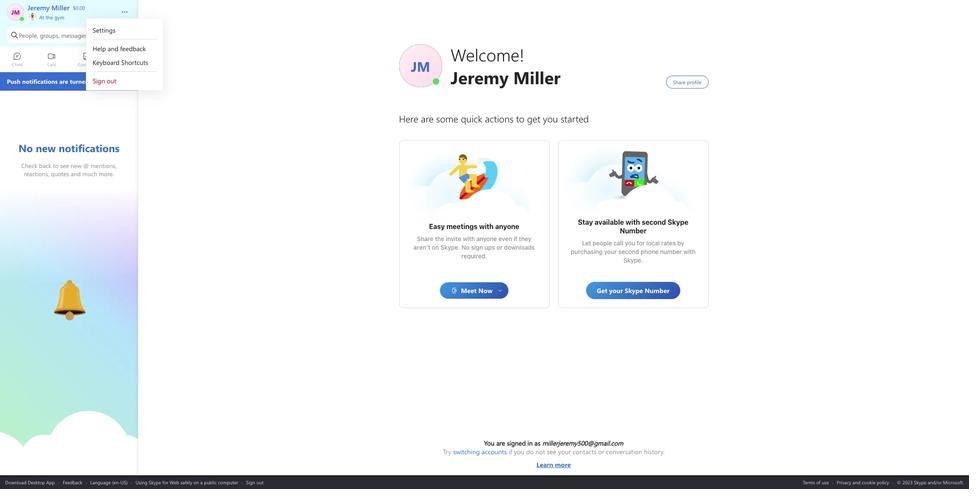 Task type: describe. For each thing, give the bounding box(es) containing it.
stay available with second skype number
[[578, 218, 690, 235]]

you are signed in as
[[484, 439, 542, 448]]

with inside share the invite with anyone even if they aren't on skype. no sign ups or downloads required.
[[463, 235, 475, 242]]

learn more link
[[443, 456, 665, 469]]

share
[[417, 235, 434, 242]]

sign
[[246, 479, 255, 486]]

at the gym button
[[28, 12, 113, 141]]

conversation
[[606, 448, 643, 456]]

with inside let people call you for local rates by purchasing your second phone number with skype.
[[684, 248, 696, 255]]

let
[[582, 239, 591, 247]]

terms of use
[[803, 479, 829, 486]]

if inside share the invite with anyone even if they aren't on skype. no sign ups or downloads required.
[[514, 235, 518, 242]]

in
[[528, 439, 533, 448]]

privacy and cookie policy link
[[837, 479, 889, 486]]

rates
[[662, 239, 676, 247]]

sign
[[471, 244, 483, 251]]

language
[[90, 479, 111, 486]]

of
[[817, 479, 821, 486]]

required.
[[462, 252, 487, 260]]

whosthis
[[608, 149, 634, 158]]

share the invite with anyone even if they aren't on skype. no sign ups or downloads required.
[[414, 235, 537, 260]]

download
[[5, 479, 26, 486]]

terms of use link
[[803, 479, 829, 486]]

cookie
[[862, 479, 876, 486]]

see
[[547, 448, 557, 456]]

web
[[90, 31, 101, 39]]

you
[[484, 439, 495, 448]]

downloads
[[504, 244, 535, 251]]

language (en-us) link
[[90, 479, 128, 486]]

feedback
[[63, 479, 82, 486]]

groups,
[[40, 31, 60, 39]]

let people call you for local rates by purchasing your second phone number with skype.
[[571, 239, 697, 264]]

easy
[[429, 223, 445, 230]]

signed
[[507, 439, 526, 448]]

out
[[257, 479, 264, 486]]

using skype for web safely on a public computer link
[[136, 479, 238, 486]]

ups
[[485, 244, 495, 251]]

switching accounts link
[[453, 448, 507, 456]]

using skype for web safely on a public computer
[[136, 479, 238, 486]]

phone
[[641, 248, 659, 255]]

or inside try switching accounts if you do not see your contacts or conversation history. learn more
[[598, 448, 604, 456]]

safely
[[181, 479, 192, 486]]

meetings
[[447, 223, 478, 230]]

do
[[526, 448, 534, 456]]

by
[[678, 239, 685, 247]]

using
[[136, 479, 147, 486]]

people
[[593, 239, 612, 247]]

1 vertical spatial for
[[162, 479, 168, 486]]

mansurfer
[[449, 153, 479, 162]]

policy
[[877, 479, 889, 486]]

on inside share the invite with anyone even if they aren't on skype. no sign ups or downloads required.
[[432, 244, 439, 251]]

you inside let people call you for local rates by purchasing your second phone number with skype.
[[625, 239, 635, 247]]

anyone inside share the invite with anyone even if they aren't on skype. no sign ups or downloads required.
[[477, 235, 497, 242]]

the for gym
[[46, 14, 53, 21]]

terms
[[803, 479, 815, 486]]

computer
[[218, 479, 238, 486]]

they
[[519, 235, 532, 242]]

skype. inside share the invite with anyone even if they aren't on skype. no sign ups or downloads required.
[[441, 244, 460, 251]]

purchasing
[[571, 248, 603, 255]]

history.
[[644, 448, 665, 456]]

if inside try switching accounts if you do not see your contacts or conversation history. learn more
[[509, 448, 512, 456]]



Task type: locate. For each thing, give the bounding box(es) containing it.
number
[[620, 227, 647, 235]]

skype. down phone
[[624, 257, 643, 264]]

1 vertical spatial you
[[514, 448, 525, 456]]

anyone
[[495, 223, 520, 230], [477, 235, 497, 242]]

people,
[[19, 31, 38, 39]]

your
[[604, 248, 617, 255], [558, 448, 571, 456]]

second inside stay available with second skype number
[[642, 218, 666, 226]]

aren't
[[414, 244, 430, 251]]

or
[[497, 244, 503, 251], [598, 448, 604, 456]]

for left the web
[[162, 479, 168, 486]]

contacts
[[573, 448, 597, 456]]

public
[[204, 479, 217, 486]]

you left do
[[514, 448, 525, 456]]

skype. down invite
[[441, 244, 460, 251]]

web
[[170, 479, 179, 486]]

second inside let people call you for local rates by purchasing your second phone number with skype.
[[619, 248, 639, 255]]

0 vertical spatial for
[[637, 239, 645, 247]]

your right see
[[558, 448, 571, 456]]

sign out link
[[246, 479, 264, 486]]

call
[[614, 239, 624, 247]]

invite
[[446, 235, 461, 242]]

0 vertical spatial you
[[625, 239, 635, 247]]

1 horizontal spatial second
[[642, 218, 666, 226]]

0 horizontal spatial your
[[558, 448, 571, 456]]

your down call
[[604, 248, 617, 255]]

0 vertical spatial or
[[497, 244, 503, 251]]

0 horizontal spatial second
[[619, 248, 639, 255]]

the inside share the invite with anyone even if they aren't on skype. no sign ups or downloads required.
[[435, 235, 444, 242]]

no
[[462, 244, 470, 251]]

1 vertical spatial the
[[435, 235, 444, 242]]

tab list
[[0, 49, 138, 72]]

1 horizontal spatial you
[[625, 239, 635, 247]]

app
[[46, 479, 55, 486]]

and
[[853, 479, 861, 486]]

1 horizontal spatial skype.
[[624, 257, 643, 264]]

1 vertical spatial or
[[598, 448, 604, 456]]

you right call
[[625, 239, 635, 247]]

anyone up ups
[[477, 235, 497, 242]]

sign out
[[246, 479, 264, 486]]

1 vertical spatial anyone
[[477, 235, 497, 242]]

the right at on the left
[[46, 14, 53, 21]]

your inside try switching accounts if you do not see your contacts or conversation history. learn more
[[558, 448, 571, 456]]

1 horizontal spatial skype
[[668, 218, 689, 226]]

or inside share the invite with anyone even if they aren't on skype. no sign ups or downloads required.
[[497, 244, 503, 251]]

1 horizontal spatial or
[[598, 448, 604, 456]]

the for invite
[[435, 235, 444, 242]]

feedback link
[[63, 479, 82, 486]]

try switching accounts if you do not see your contacts or conversation history. learn more
[[443, 448, 665, 469]]

your inside let people call you for local rates by purchasing your second phone number with skype.
[[604, 248, 617, 255]]

1 horizontal spatial if
[[514, 235, 518, 242]]

second down call
[[619, 248, 639, 255]]

0 vertical spatial skype.
[[441, 244, 460, 251]]

on
[[432, 244, 439, 251], [194, 479, 199, 486]]

anyone up even
[[495, 223, 520, 230]]

us)
[[121, 479, 128, 486]]

language (en-us)
[[90, 479, 128, 486]]

use
[[822, 479, 829, 486]]

even
[[499, 235, 512, 242]]

1 horizontal spatial for
[[637, 239, 645, 247]]

with up no on the left of the page
[[463, 235, 475, 242]]

1 vertical spatial skype.
[[624, 257, 643, 264]]

local
[[647, 239, 660, 247]]

(en-
[[112, 479, 121, 486]]

1 horizontal spatial on
[[432, 244, 439, 251]]

second up local
[[642, 218, 666, 226]]

are
[[496, 439, 505, 448]]

or right ups
[[497, 244, 503, 251]]

switching
[[453, 448, 480, 456]]

0 horizontal spatial on
[[194, 479, 199, 486]]

messages,
[[61, 31, 88, 39]]

1 vertical spatial second
[[619, 248, 639, 255]]

0 vertical spatial anyone
[[495, 223, 520, 230]]

menu
[[87, 40, 163, 71]]

easy meetings with anyone
[[429, 223, 520, 230]]

download desktop app
[[5, 479, 55, 486]]

or right contacts
[[598, 448, 604, 456]]

for left local
[[637, 239, 645, 247]]

accounts
[[482, 448, 507, 456]]

the
[[46, 14, 53, 21], [435, 235, 444, 242]]

at
[[39, 14, 44, 21]]

the inside at the gym button
[[46, 14, 53, 21]]

skype inside stay available with second skype number
[[668, 218, 689, 226]]

with
[[626, 218, 640, 226], [479, 223, 494, 230], [463, 235, 475, 242], [684, 248, 696, 255]]

if right 'are'
[[509, 448, 512, 456]]

0 vertical spatial if
[[514, 235, 518, 242]]

0 horizontal spatial you
[[514, 448, 525, 456]]

gym
[[54, 14, 64, 21]]

you inside try switching accounts if you do not see your contacts or conversation history. learn more
[[514, 448, 525, 456]]

0 horizontal spatial if
[[509, 448, 512, 456]]

with inside stay available with second skype number
[[626, 218, 640, 226]]

a
[[200, 479, 203, 486]]

available
[[595, 218, 624, 226]]

people, groups, messages, web
[[19, 31, 101, 39]]

download desktop app link
[[5, 479, 55, 486]]

0 horizontal spatial skype
[[149, 479, 161, 486]]

not
[[536, 448, 545, 456]]

1 horizontal spatial the
[[435, 235, 444, 242]]

1 horizontal spatial your
[[604, 248, 617, 255]]

with down by
[[684, 248, 696, 255]]

skype right the using
[[149, 479, 161, 486]]

bell
[[43, 276, 54, 285]]

skype up by
[[668, 218, 689, 226]]

as
[[535, 439, 541, 448]]

0 horizontal spatial or
[[497, 244, 503, 251]]

privacy
[[837, 479, 852, 486]]

privacy and cookie policy
[[837, 479, 889, 486]]

on down share
[[432, 244, 439, 251]]

number
[[660, 248, 682, 255]]

1 vertical spatial on
[[194, 479, 199, 486]]

on left a
[[194, 479, 199, 486]]

0 vertical spatial on
[[432, 244, 439, 251]]

try
[[443, 448, 452, 456]]

with up ups
[[479, 223, 494, 230]]

1 vertical spatial your
[[558, 448, 571, 456]]

at the gym
[[38, 14, 64, 21]]

0 vertical spatial second
[[642, 218, 666, 226]]

1 vertical spatial skype
[[149, 479, 161, 486]]

learn
[[537, 460, 553, 469]]

with up number
[[626, 218, 640, 226]]

more
[[555, 460, 571, 469]]

skype
[[668, 218, 689, 226], [149, 479, 161, 486]]

stay
[[578, 218, 593, 226]]

skype.
[[441, 244, 460, 251], [624, 257, 643, 264]]

you
[[625, 239, 635, 247], [514, 448, 525, 456]]

1 vertical spatial if
[[509, 448, 512, 456]]

0 horizontal spatial for
[[162, 479, 168, 486]]

if
[[514, 235, 518, 242], [509, 448, 512, 456]]

second
[[642, 218, 666, 226], [619, 248, 639, 255]]

for
[[637, 239, 645, 247], [162, 479, 168, 486]]

for inside let people call you for local rates by purchasing your second phone number with skype.
[[637, 239, 645, 247]]

if up downloads
[[514, 235, 518, 242]]

0 vertical spatial skype
[[668, 218, 689, 226]]

desktop
[[28, 479, 45, 486]]

skype. inside let people call you for local rates by purchasing your second phone number with skype.
[[624, 257, 643, 264]]

0 vertical spatial your
[[604, 248, 617, 255]]

0 vertical spatial the
[[46, 14, 53, 21]]

people, groups, messages, web button
[[7, 28, 114, 43]]

the down easy
[[435, 235, 444, 242]]

0 horizontal spatial skype.
[[441, 244, 460, 251]]

0 horizontal spatial the
[[46, 14, 53, 21]]



Task type: vqa. For each thing, say whether or not it's contained in the screenshot.
IF to the top
yes



